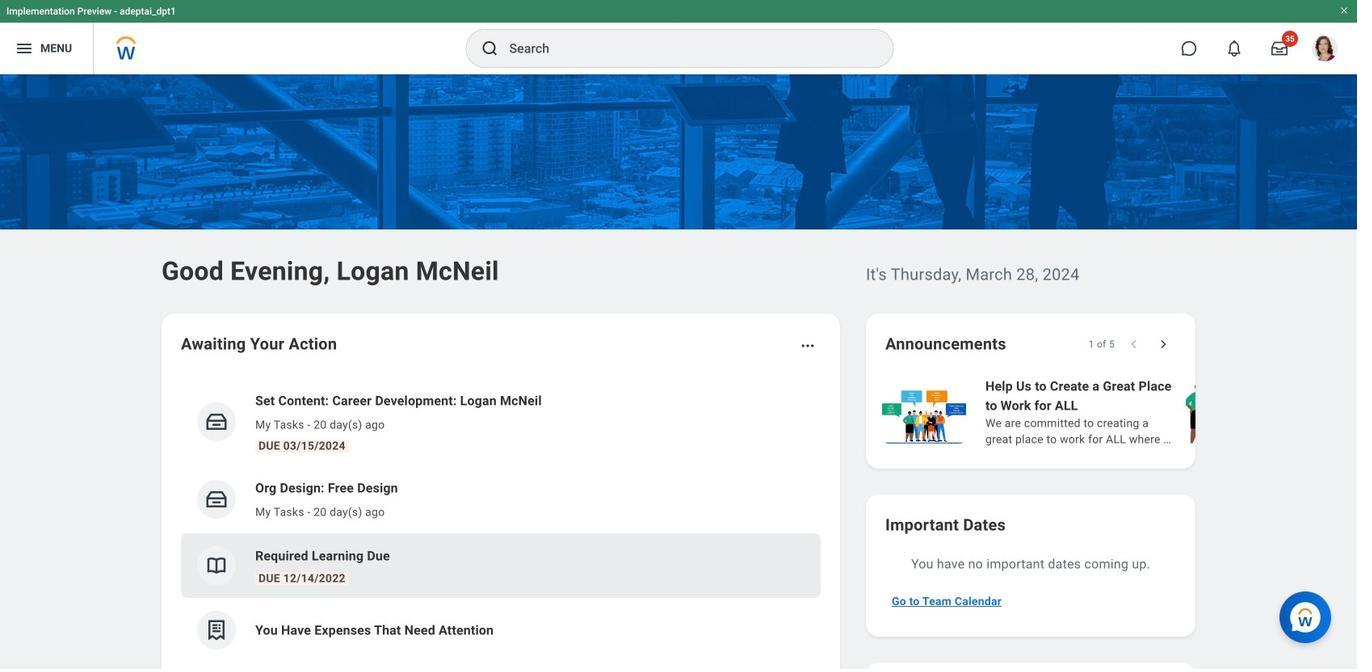 Task type: describe. For each thing, give the bounding box(es) containing it.
Search Workday  search field
[[510, 31, 860, 66]]

inbox image
[[204, 410, 229, 434]]

chevron left small image
[[1127, 336, 1143, 352]]

chevron right small image
[[1156, 336, 1172, 352]]

related actions image
[[800, 338, 816, 354]]

book open image
[[204, 554, 229, 578]]

justify image
[[15, 39, 34, 58]]



Task type: vqa. For each thing, say whether or not it's contained in the screenshot.
more IMAGE
no



Task type: locate. For each thing, give the bounding box(es) containing it.
inbox image
[[204, 487, 229, 512]]

banner
[[0, 0, 1358, 74]]

main content
[[0, 74, 1358, 669]]

notifications large image
[[1227, 40, 1243, 57]]

list
[[879, 375, 1358, 449], [181, 378, 821, 663]]

list item
[[181, 533, 821, 598]]

0 horizontal spatial list
[[181, 378, 821, 663]]

1 horizontal spatial list
[[879, 375, 1358, 449]]

inbox large image
[[1272, 40, 1288, 57]]

search image
[[480, 39, 500, 58]]

close environment banner image
[[1340, 6, 1350, 15]]

status
[[1089, 338, 1115, 351]]

dashboard expenses image
[[204, 618, 229, 642]]

profile logan mcneil image
[[1312, 36, 1338, 65]]



